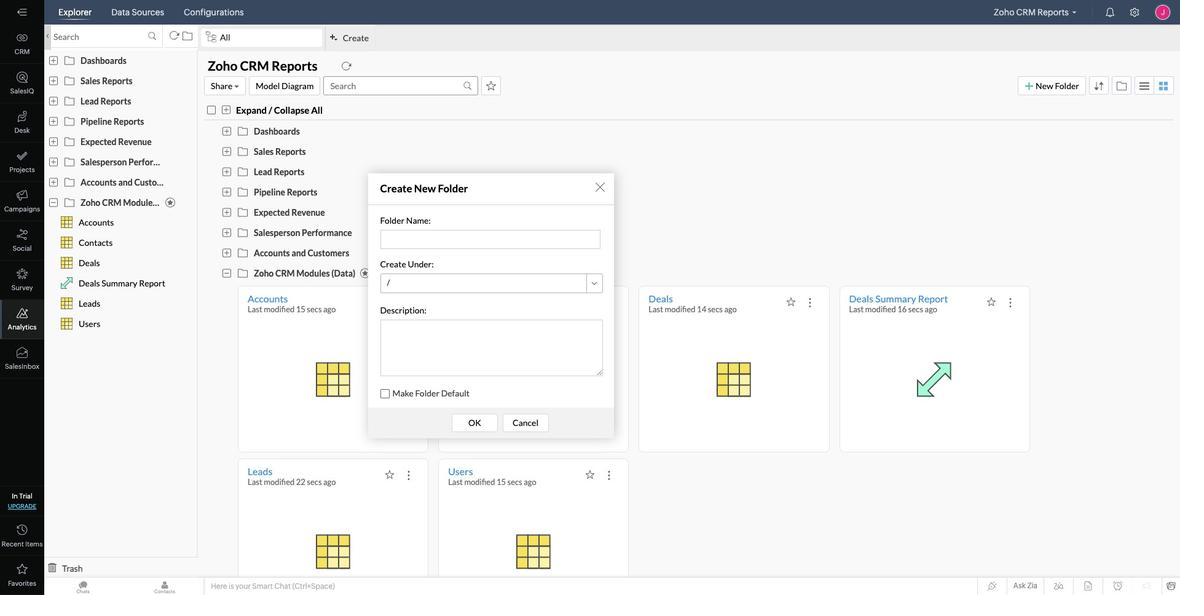 Task type: vqa. For each thing, say whether or not it's contained in the screenshot.
"social" link
yes



Task type: describe. For each thing, give the bounding box(es) containing it.
zoho
[[995, 7, 1015, 17]]

sources
[[132, 7, 164, 17]]

trial
[[19, 493, 32, 500]]

configurations link
[[179, 0, 249, 25]]

analytics link
[[0, 300, 44, 339]]

here is your smart chat (ctrl+space)
[[211, 582, 335, 591]]

in
[[12, 493, 18, 500]]

your
[[236, 582, 251, 591]]

campaigns link
[[0, 182, 44, 221]]

items
[[25, 541, 43, 548]]

zoho crm reports
[[995, 7, 1070, 17]]

(ctrl+space)
[[292, 582, 335, 591]]

social
[[13, 245, 32, 252]]

analytics
[[8, 323, 37, 331]]

chat
[[275, 582, 291, 591]]

in trial upgrade
[[8, 493, 36, 510]]

desk
[[14, 127, 30, 134]]

1 vertical spatial crm
[[15, 48, 30, 55]]

projects
[[9, 166, 35, 173]]

crm link
[[0, 25, 44, 64]]

here
[[211, 582, 227, 591]]

desk link
[[0, 103, 44, 143]]

survey link
[[0, 261, 44, 300]]

data sources link
[[107, 0, 169, 25]]

smart
[[252, 582, 273, 591]]

upgrade
[[8, 503, 36, 510]]

configure settings image
[[1130, 7, 1140, 17]]

salesinbox link
[[0, 339, 44, 379]]



Task type: locate. For each thing, give the bounding box(es) containing it.
crm
[[1017, 7, 1036, 17], [15, 48, 30, 55]]

crm up salesiq link
[[15, 48, 30, 55]]

data sources
[[112, 7, 164, 17]]

notifications image
[[1106, 7, 1116, 17]]

explorer link
[[54, 0, 97, 25]]

salesiq
[[10, 87, 34, 95]]

campaigns
[[4, 205, 40, 213]]

1 horizontal spatial crm
[[1017, 7, 1036, 17]]

configurations
[[184, 7, 244, 17]]

salesinbox
[[5, 363, 39, 370]]

favorites
[[8, 580, 36, 587]]

projects link
[[0, 143, 44, 182]]

recent items
[[2, 541, 43, 548]]

explorer
[[58, 7, 92, 17]]

social link
[[0, 221, 44, 261]]

chats image
[[44, 578, 122, 595]]

is
[[229, 582, 234, 591]]

crm right the zoho
[[1017, 7, 1036, 17]]

recent
[[2, 541, 24, 548]]

salesiq link
[[0, 64, 44, 103]]

survey
[[11, 284, 33, 292]]

contacts image
[[126, 578, 204, 595]]

zia
[[1028, 582, 1038, 590]]

0 horizontal spatial crm
[[15, 48, 30, 55]]

data
[[112, 7, 130, 17]]

ask zia
[[1014, 582, 1038, 590]]

0 vertical spatial crm
[[1017, 7, 1036, 17]]

ask
[[1014, 582, 1026, 590]]

reports
[[1038, 7, 1070, 17]]



